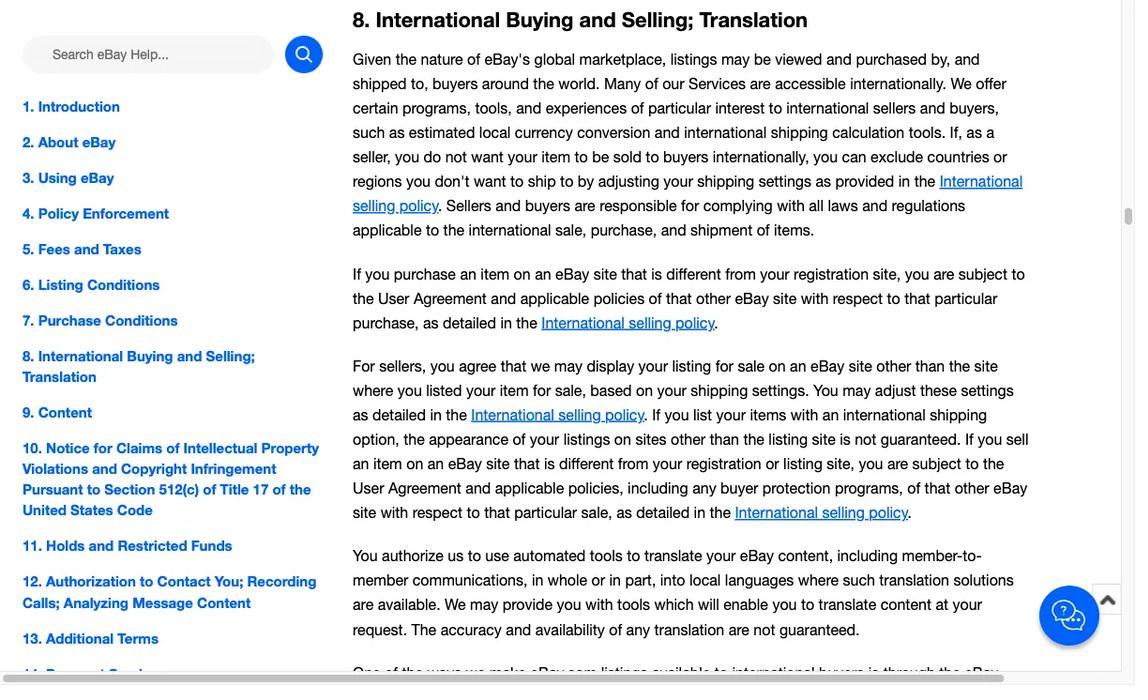 Task type: vqa. For each thing, say whether or not it's contained in the screenshot.
Gift Cards Link
no



Task type: describe. For each thing, give the bounding box(es) containing it.
buying inside 8. international buying and selling; translation
[[127, 348, 173, 365]]

selling down based
[[559, 406, 601, 424]]

you down regulations
[[906, 265, 930, 282]]

sale, inside . sellers and buyers are responsible for complying with all laws and regulations applicable to the international sale, purchase, and shipment of items.
[[556, 222, 587, 239]]

item inside for sellers, you agree that we may display your listing for sale on an ebay site other than the site where you listed your item for sale, based on your shipping settings. you may adjust these settings as detailed in the
[[500, 382, 529, 399]]

display
[[587, 357, 635, 375]]

shipping up complying
[[698, 173, 755, 190]]

and up accessible
[[827, 50, 852, 68]]

1.
[[23, 98, 34, 115]]

11.
[[23, 538, 42, 555]]

available
[[652, 664, 711, 681]]

your up ship
[[508, 148, 538, 166]]

ebay up 4. policy enforcement
[[81, 169, 114, 186]]

don't
[[435, 173, 470, 190]]

4. policy enforcement
[[23, 205, 169, 222]]

translation inside 8. international buying and selling; translation
[[23, 368, 97, 385]]

11. holds and restricted funds
[[23, 538, 232, 555]]

states
[[71, 502, 113, 519]]

one of the ways we make ebay.com listings available to international buyers is through the ebay
[[353, 664, 1024, 685]]

international selling policy for item
[[472, 406, 645, 424]]

we inside you authorize us to use automated tools to translate your ebay content, including member-to- member communications, in whole or in part, into local languages where such translation solutions are available. we may provide you with tools which will enable you to translate content at your request. the accuracy and availability of any translation are not guaranteed.
[[445, 596, 466, 614]]

your up sites on the bottom right of page
[[658, 382, 687, 399]]

your right 'list' at right
[[717, 406, 746, 424]]

you down do
[[406, 173, 431, 190]]

buyer
[[721, 480, 759, 497]]

guaranteed. inside . if you list your items with an international shipping option, the appearance of your listings on sites other than the listing site is not guaranteed. if you sell an item on an ebay site that is different from your registration or listing site, you are subject to the user agreement and applicable policies, including any buyer protection programs, of that other ebay site with respect to that particular sale, as detailed in the
[[881, 431, 962, 448]]

given
[[353, 50, 392, 68]]

an inside for sellers, you agree that we may display your listing for sale on an ebay site other than the site where you listed your item for sale, based on your shipping settings. you may adjust these settings as detailed in the
[[791, 357, 807, 375]]

international down interest
[[685, 124, 767, 141]]

international down policies
[[542, 314, 625, 331]]

through
[[884, 664, 936, 681]]

. inside . sellers and buyers are responsible for complying with all laws and regulations applicable to the international sale, purchase, and shipment of items.
[[439, 197, 443, 215]]

if inside if you purchase an item on an ebay site that is different from your registration site, you are subject to the user agreement and applicable policies of that other ebay site with respect to that particular purchase, as detailed in the
[[353, 265, 361, 282]]

you inside you authorize us to use automated tools to translate your ebay content, including member-to- member communications, in whole or in part, into local languages where such translation solutions are available. we may provide you with tools which will enable you to translate content at your request. the accuracy and availability of any translation are not guaranteed.
[[353, 547, 378, 565]]

an down ship
[[535, 265, 552, 282]]

sellers
[[874, 99, 917, 117]]

as down certain
[[389, 124, 405, 141]]

and right sellers on the left top of page
[[496, 197, 521, 215]]

a
[[987, 124, 995, 141]]

including inside you authorize us to use automated tools to translate your ebay content, including member-to- member communications, in whole or in part, into local languages where such translation solutions are available. we may provide you with tools which will enable you to translate content at your request. the accuracy and availability of any translation are not guaranteed.
[[838, 547, 899, 565]]

0 vertical spatial be
[[754, 50, 771, 68]]

make
[[490, 664, 527, 681]]

you down sellers, on the bottom of page
[[398, 382, 422, 399]]

for sellers, you agree that we may display your listing for sale on an ebay site other than the site where you listed your item for sale, based on your shipping settings. you may adjust these settings as detailed in the
[[353, 357, 1015, 424]]

shipped
[[353, 75, 407, 92]]

to inside . sellers and buyers are responsible for complying with all laws and regulations applicable to the international sale, purchase, and shipment of items.
[[426, 222, 440, 239]]

by,
[[932, 50, 951, 68]]

request.
[[353, 621, 408, 638]]

sellers,
[[379, 357, 426, 375]]

9. content
[[23, 404, 92, 421]]

as inside . if you list your items with an international shipping option, the appearance of your listings on sites other than the listing site is not guaranteed. if you sell an item on an ebay site that is different from your registration or listing site, you are subject to the user agreement and applicable policies, including any buyer protection programs, of that other ebay site with respect to that particular sale, as detailed in the
[[617, 504, 633, 521]]

1. introduction
[[23, 98, 120, 115]]

in inside for sellers, you agree that we may display your listing for sale on an ebay site other than the site where you listed your item for sale, based on your shipping settings. you may adjust these settings as detailed in the
[[430, 406, 442, 424]]

contact
[[157, 573, 211, 590]]

6. listing conditions
[[23, 276, 160, 293]]

that inside for sellers, you agree that we may display your listing for sale on an ebay site other than the site where you listed your item for sale, based on your shipping settings. you may adjust these settings as detailed in the
[[501, 357, 527, 375]]

and down our
[[655, 124, 680, 141]]

as inside for sellers, you agree that we may display your listing for sale on an ebay site other than the site where you listed your item for sale, based on your shipping settings. you may adjust these settings as detailed in the
[[353, 406, 369, 424]]

you left 'list' at right
[[665, 406, 690, 424]]

local inside you authorize us to use automated tools to translate your ebay content, including member-to- member communications, in whole or in part, into local languages where such translation solutions are available. we may provide you with tools which will enable you to translate content at your request. the accuracy and availability of any translation are not guaranteed.
[[690, 572, 721, 589]]

viewed
[[776, 50, 823, 68]]

protection
[[763, 480, 831, 497]]

selling down regions
[[353, 197, 396, 215]]

applicable inside . sellers and buyers are responsible for complying with all laws and regulations applicable to the international sale, purchase, and shipment of items.
[[353, 222, 422, 239]]

from inside if you purchase an item on an ebay site that is different from your registration site, you are subject to the user agreement and applicable policies of that other ebay site with respect to that particular purchase, as detailed in the
[[726, 265, 756, 282]]

tools.
[[909, 124, 946, 141]]

and down provided
[[863, 197, 888, 215]]

with inside if you purchase an item on an ebay site that is different from your registration site, you are subject to the user agreement and applicable policies of that other ebay site with respect to that particular purchase, as detailed in the
[[801, 289, 829, 307]]

not inside you authorize us to use automated tools to translate your ebay content, including member-to- member communications, in whole or in part, into local languages where such translation solutions are available. we may provide you with tools which will enable you to translate content at your request. the accuracy and availability of any translation are not guaranteed.
[[754, 621, 776, 638]]

notice
[[46, 440, 90, 457]]

availability
[[536, 621, 605, 638]]

with up the authorize
[[381, 504, 409, 521]]

are down enable
[[729, 621, 750, 638]]

content inside '12. authorization to contact you; recording calls; analyzing message content'
[[197, 594, 251, 611]]

ebay down appearance
[[448, 455, 482, 472]]

agreement inside . if you list your items with an international shipping option, the appearance of your listings on sites other than the listing site is not guaranteed. if you sell an item on an ebay site that is different from your registration or listing site, you are subject to the user agreement and applicable policies, including any buyer protection programs, of that other ebay site with respect to that particular sale, as detailed in the
[[389, 480, 462, 497]]

shipping inside . if you list your items with an international shipping option, the appearance of your listings on sites other than the listing site is not guaranteed. if you sell an item on an ebay site that is different from your registration or listing site, you are subject to the user agreement and applicable policies, including any buyer protection programs, of that other ebay site with respect to that particular sale, as detailed in the
[[931, 406, 988, 424]]

restricted
[[118, 538, 187, 555]]

user inside if you purchase an item on an ebay site that is different from your registration site, you are subject to the user agreement and applicable policies of that other ebay site with respect to that particular purchase, as detailed in the
[[378, 289, 410, 307]]

of up copyright
[[166, 440, 180, 457]]

not inside . if you list your items with an international shipping option, the appearance of your listings on sites other than the listing site is not guaranteed. if you sell an item on an ebay site that is different from your registration or listing site, you are subject to the user agreement and applicable policies, including any buyer protection programs, of that other ebay site with respect to that particular sale, as detailed in the
[[855, 431, 877, 448]]

languages
[[726, 572, 795, 589]]

you left do
[[395, 148, 420, 166]]

shipping up internationally, on the right top
[[771, 124, 829, 141]]

purchase, inside if you purchase an item on an ebay site that is different from your registration site, you are subject to the user agreement and applicable policies of that other ebay site with respect to that particular purchase, as detailed in the
[[353, 314, 419, 331]]

12. authorization to contact you; recording calls; analyzing message content link
[[23, 571, 323, 613]]

nature
[[421, 50, 463, 68]]

policies,
[[569, 480, 624, 497]]

1 vertical spatial tools
[[618, 596, 651, 614]]

or inside you authorize us to use automated tools to translate your ebay content, including member-to- member communications, in whole or in part, into local languages where such translation solutions are available. we may provide you with tools which will enable you to translate content at your request. the accuracy and availability of any translation are not guaranteed.
[[592, 572, 606, 589]]

accessible
[[776, 75, 847, 92]]

ebay right about
[[82, 133, 116, 150]]

of left title
[[203, 481, 216, 498]]

in inside if you purchase an item on an ebay site that is different from your registration site, you are subject to the user agreement and applicable policies of that other ebay site with respect to that particular purchase, as detailed in the
[[501, 314, 512, 331]]

international selling policy link for services
[[353, 173, 1024, 215]]

policy down "don't"
[[400, 197, 439, 215]]

is inside one of the ways we make ebay.com listings available to international buyers is through the ebay
[[869, 664, 880, 681]]

other inside if you purchase an item on an ebay site that is different from your registration site, you are subject to the user agreement and applicable policies of that other ebay site with respect to that particular purchase, as detailed in the
[[697, 289, 731, 307]]

adjusting
[[599, 173, 660, 190]]

interest
[[716, 99, 765, 117]]

international selling policy for services
[[353, 173, 1024, 215]]

is inside if you purchase an item on an ebay site that is different from your registration site, you are subject to the user agreement and applicable policies of that other ebay site with respect to that particular purchase, as detailed in the
[[652, 265, 663, 282]]

0 vertical spatial translate
[[645, 547, 703, 565]]

you up availability
[[557, 596, 582, 614]]

settings inside for sellers, you agree that we may display your listing for sale on an ebay site other than the site where you listed your item for sale, based on your shipping settings. you may adjust these settings as detailed in the
[[962, 382, 1015, 399]]

you down "adjust"
[[859, 455, 884, 472]]

1 horizontal spatial international selling policy .
[[736, 504, 912, 521]]

1 horizontal spatial selling;
[[622, 7, 694, 32]]

. up member-
[[909, 504, 912, 521]]

of right "nature"
[[468, 50, 481, 68]]

ebay down "by"
[[556, 265, 590, 282]]

site, inside . if you list your items with an international shipping option, the appearance of your listings on sites other than the listing site is not guaranteed. if you sell an item on an ebay site that is different from your registration or listing site, you are subject to the user agreement and applicable policies, including any buyer protection programs, of that other ebay site with respect to that particular sale, as detailed in the
[[827, 455, 855, 472]]

to inside 10. notice for claims of intellectual property violations and copyright infringement pursuant to section 512(c) of title 17 of the united states code
[[87, 481, 101, 498]]

or inside given the nature of ebay's global marketplace, listings may be viewed and purchased by, and shipped to, buyers around the world. many of our services are accessible internationally. we offer certain programs, tools, and experiences of particular interest to international sellers and buyers, such as estimated local currency conversion and international shipping calculation tools. if, as a seller, you do not want your item to be sold to buyers internationally, you can exclude countries or regions you don't want to ship to by adjusting your shipping settings as provided in the
[[994, 148, 1008, 166]]

2. about ebay
[[23, 133, 116, 150]]

5. fees and taxes link
[[23, 239, 323, 259]]

2 vertical spatial listing
[[784, 455, 823, 472]]

for left based
[[533, 382, 551, 399]]

international selling policy link for applicable
[[542, 314, 715, 331]]

purchase
[[38, 312, 101, 329]]

your up languages
[[707, 547, 736, 565]]

buyers down "nature"
[[433, 75, 478, 92]]

where inside you authorize us to use automated tools to translate your ebay content, including member-to- member communications, in whole or in part, into local languages where such translation solutions are available. we may provide you with tools which will enable you to translate content at your request. the accuracy and availability of any translation are not guaranteed.
[[799, 572, 839, 589]]

violations
[[23, 460, 88, 477]]

agreement inside if you purchase an item on an ebay site that is different from your registration site, you are subject to the user agreement and applicable policies of that other ebay site with respect to that particular purchase, as detailed in the
[[414, 289, 487, 307]]

and inside 8. international buying and selling; translation
[[177, 348, 202, 365]]

property
[[262, 440, 319, 457]]

if,
[[951, 124, 963, 141]]

of left our
[[646, 75, 659, 92]]

calls;
[[23, 594, 60, 611]]

for
[[353, 357, 375, 375]]

such inside given the nature of ebay's global marketplace, listings may be viewed and purchased by, and shipped to, buyers around the world. many of our services are accessible internationally. we offer certain programs, tools, and experiences of particular interest to international sellers and buyers, such as estimated local currency conversion and international shipping calculation tools. if, as a seller, you do not want your item to be sold to buyers internationally, you can exclude countries or regions you don't want to ship to by adjusting your shipping settings as provided in the
[[353, 124, 385, 141]]

an right items at the right bottom of page
[[823, 406, 840, 424]]

may inside you authorize us to use automated tools to translate your ebay content, including member-to- member communications, in whole or in part, into local languages where such translation solutions are available. we may provide you with tools which will enable you to translate content at your request. the accuracy and availability of any translation are not guaranteed.
[[470, 596, 499, 614]]

0 vertical spatial want
[[472, 148, 504, 166]]

4.
[[23, 205, 34, 222]]

for left sale at the right of page
[[716, 357, 734, 375]]

member
[[353, 572, 409, 589]]

7. purchase conditions
[[23, 312, 178, 329]]

9. content link
[[23, 402, 323, 423]]

with down settings.
[[791, 406, 819, 424]]

international up "nature"
[[376, 7, 501, 32]]

certain
[[353, 99, 399, 117]]

particular inside if you purchase an item on an ebay site that is different from your registration site, you are subject to the user agreement and applicable policies of that other ebay site with respect to that particular purchase, as detailed in the
[[935, 289, 998, 307]]

registration inside if you purchase an item on an ebay site that is different from your registration site, you are subject to the user agreement and applicable policies of that other ebay site with respect to that particular purchase, as detailed in the
[[794, 265, 869, 282]]

and inside you authorize us to use automated tools to translate your ebay content, including member-to- member communications, in whole or in part, into local languages where such translation solutions are available. we may provide you with tools which will enable you to translate content at your request. the accuracy and availability of any translation are not guaranteed.
[[506, 621, 532, 638]]

code
[[117, 502, 153, 519]]

international selling policy link for item
[[472, 406, 645, 424]]

copyright
[[121, 460, 187, 477]]

international inside . if you list your items with an international shipping option, the appearance of your listings on sites other than the listing site is not guaranteed. if you sell an item on an ebay site that is different from your registration or listing site, you are subject to the user agreement and applicable policies, including any buyer protection programs, of that other ebay site with respect to that particular sale, as detailed in the
[[844, 406, 926, 424]]

your right appearance
[[530, 431, 560, 448]]

ebay inside one of the ways we make ebay.com listings available to international buyers is through the ebay
[[965, 664, 999, 681]]

listing inside for sellers, you agree that we may display your listing for sale on an ebay site other than the site where you listed your item for sale, based on your shipping settings. you may adjust these settings as detailed in the
[[673, 357, 712, 375]]

to inside '12. authorization to contact you; recording calls; analyzing message content'
[[140, 573, 153, 590]]

services inside given the nature of ebay's global marketplace, listings may be viewed and purchased by, and shipped to, buyers around the world. many of our services are accessible internationally. we offer certain programs, tools, and experiences of particular interest to international sellers and buyers, such as estimated local currency conversion and international shipping calculation tools. if, as a seller, you do not want your item to be sold to buyers internationally, you can exclude countries or regions you don't want to ship to by adjusting your shipping settings as provided in the
[[689, 75, 746, 92]]

2 vertical spatial if
[[966, 431, 974, 448]]

offer
[[977, 75, 1007, 92]]

2. about ebay link
[[23, 131, 323, 152]]

your right 'display'
[[639, 357, 668, 375]]

authorize
[[382, 547, 444, 565]]

12.
[[23, 573, 42, 590]]

and inside . if you list your items with an international shipping option, the appearance of your listings on sites other than the listing site is not guaranteed. if you sell an item on an ebay site that is different from your registration or listing site, you are subject to the user agreement and applicable policies, including any buyer protection programs, of that other ebay site with respect to that particular sale, as detailed in the
[[466, 480, 491, 497]]

17
[[253, 481, 269, 498]]

the
[[412, 621, 437, 638]]

ebay up sale at the right of page
[[736, 289, 769, 307]]

in inside given the nature of ebay's global marketplace, listings may be viewed and purchased by, and shipped to, buyers around the world. many of our services are accessible internationally. we offer certain programs, tools, and experiences of particular interest to international sellers and buyers, such as estimated local currency conversion and international shipping calculation tools. if, as a seller, you do not want your item to be sold to buyers internationally, you can exclude countries or regions you don't want to ship to by adjusting your shipping settings as provided in the
[[899, 173, 911, 190]]

international down accessible
[[787, 99, 870, 117]]

ebay down the sell
[[994, 480, 1028, 497]]

taxes
[[103, 241, 141, 257]]

an right purchase
[[460, 265, 477, 282]]

listings for ebay.com
[[601, 664, 648, 681]]

infringement
[[191, 460, 276, 477]]

conditions for 7. purchase conditions
[[105, 312, 178, 329]]

the inside . sellers and buyers are responsible for complying with all laws and regulations applicable to the international sale, purchase, and shipment of items.
[[444, 222, 465, 239]]

listed
[[426, 382, 462, 399]]

buyers inside one of the ways we make ebay.com listings available to international buyers is through the ebay
[[820, 664, 865, 681]]

such inside you authorize us to use automated tools to translate your ebay content, including member-to- member communications, in whole or in part, into local languages where such translation solutions are available. we may provide you with tools which will enable you to translate content at your request. the accuracy and availability of any translation are not guaranteed.
[[843, 572, 876, 589]]

laws
[[828, 197, 859, 215]]

0 vertical spatial 8. international buying and selling; translation
[[353, 7, 808, 32]]

1 vertical spatial want
[[474, 173, 507, 190]]

shipment
[[691, 222, 753, 239]]

of inside you authorize us to use automated tools to translate your ebay content, including member-to- member communications, in whole or in part, into local languages where such translation solutions are available. we may provide you with tools which will enable you to translate content at your request. the accuracy and availability of any translation are not guaranteed.
[[609, 621, 623, 638]]

listing
[[38, 276, 83, 293]]

and down responsible on the right top of page
[[662, 222, 687, 239]]

regulations
[[892, 197, 966, 215]]

your down sites on the bottom right of page
[[653, 455, 683, 472]]

5. fees and taxes
[[23, 241, 141, 257]]

you left the sell
[[978, 431, 1003, 448]]

you left purchase
[[365, 265, 390, 282]]

ebay inside for sellers, you agree that we may display your listing for sale on an ebay site other than the site where you listed your item for sale, based on your shipping settings. you may adjust these settings as detailed in the
[[811, 357, 845, 375]]

0 horizontal spatial international selling policy .
[[542, 314, 719, 331]]

of right 17
[[273, 481, 286, 498]]

user inside . if you list your items with an international shipping option, the appearance of your listings on sites other than the listing site is not guaranteed. if you sell an item on an ebay site that is different from your registration or listing site, you are subject to the user agreement and applicable policies, including any buyer protection programs, of that other ebay site with respect to that particular sale, as detailed in the
[[353, 480, 384, 497]]

and up the marketplace,
[[580, 7, 616, 32]]

1. introduction link
[[23, 96, 323, 116]]

policy up for sellers, you agree that we may display your listing for sale on an ebay site other than the site where you listed your item for sale, based on your shipping settings. you may adjust these settings as detailed in the
[[676, 314, 715, 331]]

of inside one of the ways we make ebay.com listings available to international buyers is through the ebay
[[385, 664, 398, 681]]

particular inside given the nature of ebay's global marketplace, listings may be viewed and purchased by, and shipped to, buyers around the world. many of our services are accessible internationally. we offer certain programs, tools, and experiences of particular interest to international sellers and buyers, such as estimated local currency conversion and international shipping calculation tools. if, as a seller, you do not want your item to be sold to buyers internationally, you can exclude countries or regions you don't want to ship to by adjusting your shipping settings as provided in the
[[649, 99, 712, 117]]

international down protection
[[736, 504, 819, 521]]

0 vertical spatial tools
[[590, 547, 623, 565]]

settings inside given the nature of ebay's global marketplace, listings may be viewed and purchased by, and shipped to, buyers around the world. many of our services are accessible internationally. we offer certain programs, tools, and experiences of particular interest to international sellers and buyers, such as estimated local currency conversion and international shipping calculation tools. if, as a seller, you do not want your item to be sold to buyers internationally, you can exclude countries or regions you don't want to ship to by adjusting your shipping settings as provided in the
[[759, 173, 812, 190]]

currency
[[515, 124, 573, 141]]

content,
[[779, 547, 834, 565]]

international selling policy link down protection
[[736, 504, 909, 521]]

and right 'by,'
[[955, 50, 981, 68]]

3.
[[23, 169, 34, 186]]

different inside . if you list your items with an international shipping option, the appearance of your listings on sites other than the listing site is not guaranteed. if you sell an item on an ebay site that is different from your registration or listing site, you are subject to the user agreement and applicable policies, including any buyer protection programs, of that other ebay site with respect to that particular sale, as detailed in the
[[559, 455, 614, 472]]

14. payment services
[[23, 665, 166, 682]]

responsible
[[600, 197, 677, 215]]

an down appearance
[[428, 455, 444, 472]]

as left a
[[967, 124, 983, 141]]

may left 'display'
[[555, 357, 583, 375]]

around
[[482, 75, 529, 92]]

item inside . if you list your items with an international shipping option, the appearance of your listings on sites other than the listing site is not guaranteed. if you sell an item on an ebay site that is different from your registration or listing site, you are subject to the user agreement and applicable policies, including any buyer protection programs, of that other ebay site with respect to that particular sale, as detailed in the
[[374, 455, 403, 472]]

512(c)
[[159, 481, 199, 498]]

purchase, inside . sellers and buyers are responsible for complying with all laws and regulations applicable to the international sale, purchase, and shipment of items.
[[591, 222, 657, 239]]

1 horizontal spatial translation
[[700, 7, 808, 32]]

of inside . sellers and buyers are responsible for complying with all laws and regulations applicable to the international sale, purchase, and shipment of items.
[[757, 222, 770, 239]]

world.
[[559, 75, 600, 92]]

policy up member-
[[870, 504, 909, 521]]

agree
[[459, 357, 497, 375]]

detailed for agreement
[[443, 314, 497, 331]]

we inside one of the ways we make ebay.com listings available to international buyers is through the ebay
[[466, 664, 486, 681]]

applicable inside if you purchase an item on an ebay site that is different from your registration site, you are subject to the user agreement and applicable policies of that other ebay site with respect to that particular purchase, as detailed in the
[[521, 289, 590, 307]]

are inside given the nature of ebay's global marketplace, listings may be viewed and purchased by, and shipped to, buyers around the world. many of our services are accessible internationally. we offer certain programs, tools, and experiences of particular interest to international sellers and buyers, such as estimated local currency conversion and international shipping calculation tools. if, as a seller, you do not want your item to be sold to buyers internationally, you can exclude countries or regions you don't want to ship to by adjusting your shipping settings as provided in the
[[751, 75, 771, 92]]

international inside one of the ways we make ebay.com listings available to international buyers is through the ebay
[[733, 664, 815, 681]]

12. authorization to contact you; recording calls; analyzing message content
[[23, 573, 317, 611]]

1 vertical spatial listing
[[769, 431, 808, 448]]

international up appearance
[[472, 406, 555, 424]]

to,
[[411, 75, 429, 92]]

buyers right sold
[[664, 148, 709, 166]]

international down countries
[[940, 173, 1024, 190]]

other up to-
[[955, 480, 990, 497]]



Task type: locate. For each thing, give the bounding box(es) containing it.
1 vertical spatial guaranteed.
[[780, 621, 860, 638]]

or inside . if you list your items with an international shipping option, the appearance of your listings on sites other than the listing site is not guaranteed. if you sell an item on an ebay site that is different from your registration or listing site, you are subject to the user agreement and applicable policies, including any buyer protection programs, of that other ebay site with respect to that particular sale, as detailed in the
[[766, 455, 780, 472]]

selling down protection
[[823, 504, 865, 521]]

and inside 5. fees and taxes link
[[74, 241, 99, 257]]

programs,
[[403, 99, 471, 117], [835, 480, 904, 497]]

2 horizontal spatial particular
[[935, 289, 998, 307]]

item down option,
[[374, 455, 403, 472]]

applicable left policies
[[521, 289, 590, 307]]

sale
[[738, 357, 765, 375]]

holds
[[46, 538, 85, 555]]

programs, inside . if you list your items with an international shipping option, the appearance of your listings on sites other than the listing site is not guaranteed. if you sell an item on an ebay site that is different from your registration or listing site, you are subject to the user agreement and applicable policies, including any buyer protection programs, of that other ebay site with respect to that particular sale, as detailed in the
[[835, 480, 904, 497]]

1 horizontal spatial not
[[754, 621, 776, 638]]

1 horizontal spatial than
[[916, 357, 946, 375]]

appearance
[[429, 431, 509, 448]]

with down items.
[[801, 289, 829, 307]]

1 horizontal spatial translation
[[880, 572, 950, 589]]

you authorize us to use automated tools to translate your ebay content, including member-to- member communications, in whole or in part, into local languages where such translation solutions are available. we may provide you with tools which will enable you to translate content at your request. the accuracy and availability of any translation are not guaranteed.
[[353, 547, 1015, 638]]

detailed inside . if you list your items with an international shipping option, the appearance of your listings on sites other than the listing site is not guaranteed. if you sell an item on an ebay site that is different from your registration or listing site, you are subject to the user agreement and applicable policies, including any buyer protection programs, of that other ebay site with respect to that particular sale, as detailed in the
[[637, 504, 690, 521]]

you;
[[215, 573, 243, 590]]

2 horizontal spatial detailed
[[637, 504, 690, 521]]

1 vertical spatial translate
[[819, 596, 877, 614]]

selling; inside 8. international buying and selling; translation
[[206, 348, 255, 365]]

policy down based
[[606, 406, 645, 424]]

0 horizontal spatial 8.
[[23, 348, 34, 365]]

conversion
[[578, 124, 651, 141]]

1 horizontal spatial purchase,
[[591, 222, 657, 239]]

2.
[[23, 133, 34, 150]]

0 vertical spatial not
[[446, 148, 467, 166]]

sale, down policies,
[[582, 504, 613, 521]]

and right holds
[[89, 538, 114, 555]]

0 horizontal spatial settings
[[759, 173, 812, 190]]

0 vertical spatial subject
[[959, 265, 1008, 282]]

regions
[[353, 173, 402, 190]]

analyzing
[[64, 594, 129, 611]]

0 vertical spatial content
[[38, 404, 92, 421]]

0 vertical spatial 8.
[[353, 7, 370, 32]]

1 vertical spatial conditions
[[105, 312, 178, 329]]

selling down policies
[[629, 314, 672, 331]]

1 horizontal spatial including
[[838, 547, 899, 565]]

your
[[508, 148, 538, 166], [664, 173, 694, 190], [761, 265, 790, 282], [639, 357, 668, 375], [466, 382, 496, 399], [658, 382, 687, 399], [717, 406, 746, 424], [530, 431, 560, 448], [653, 455, 683, 472], [707, 547, 736, 565], [953, 596, 983, 614]]

0 vertical spatial particular
[[649, 99, 712, 117]]

particular inside . if you list your items with an international shipping option, the appearance of your listings on sites other than the listing site is not guaranteed. if you sell an item on an ebay site that is different from your registration or listing site, you are subject to the user agreement and applicable policies, including any buyer protection programs, of that other ebay site with respect to that particular sale, as detailed in the
[[515, 504, 577, 521]]

1 vertical spatial 8.
[[23, 348, 34, 365]]

ebay
[[82, 133, 116, 150], [81, 169, 114, 186], [556, 265, 590, 282], [736, 289, 769, 307], [811, 357, 845, 375], [448, 455, 482, 472], [994, 480, 1028, 497], [741, 547, 774, 565], [965, 664, 999, 681]]

listings up policies,
[[564, 431, 611, 448]]

8. up given
[[353, 7, 370, 32]]

into
[[661, 572, 686, 589]]

at
[[936, 596, 949, 614]]

you right settings.
[[814, 382, 839, 399]]

1 horizontal spatial you
[[814, 382, 839, 399]]

which
[[655, 596, 694, 614]]

claims
[[116, 440, 163, 457]]

from inside . if you list your items with an international shipping option, the appearance of your listings on sites other than the listing site is not guaranteed. if you sell an item on an ebay site that is different from your registration or listing site, you are subject to the user agreement and applicable policies, including any buyer protection programs, of that other ebay site with respect to that particular sale, as detailed in the
[[618, 455, 649, 472]]

0 horizontal spatial such
[[353, 124, 385, 141]]

we
[[531, 357, 550, 375], [466, 664, 486, 681]]

use
[[486, 547, 510, 565]]

about
[[38, 133, 78, 150]]

8. inside 8. international buying and selling; translation
[[23, 348, 34, 365]]

0 vertical spatial user
[[378, 289, 410, 307]]

subject inside if you purchase an item on an ebay site that is different from your registration site, you are subject to the user agreement and applicable policies of that other ebay site with respect to that particular purchase, as detailed in the
[[959, 265, 1008, 282]]

1 horizontal spatial we
[[951, 75, 973, 92]]

international down sellers on the left top of page
[[469, 222, 552, 239]]

respect inside if you purchase an item on an ebay site that is different from your registration site, you are subject to the user agreement and applicable policies of that other ebay site with respect to that particular purchase, as detailed in the
[[833, 289, 884, 307]]

buyers left through at the right bottom of page
[[820, 664, 865, 681]]

enable
[[724, 596, 769, 614]]

0 vertical spatial registration
[[794, 265, 869, 282]]

0 vertical spatial listing
[[673, 357, 712, 375]]

and inside if you purchase an item on an ebay site that is different from your registration site, you are subject to the user agreement and applicable policies of that other ebay site with respect to that particular purchase, as detailed in the
[[491, 289, 517, 307]]

member-
[[903, 547, 963, 565]]

1 vertical spatial selling;
[[206, 348, 255, 365]]

and inside 10. notice for claims of intellectual property violations and copyright infringement pursuant to section 512(c) of title 17 of the united states code
[[92, 460, 117, 477]]

shipping down these
[[931, 406, 988, 424]]

0 vertical spatial from
[[726, 265, 756, 282]]

as inside if you purchase an item on an ebay site that is different from your registration site, you are subject to the user agreement and applicable policies of that other ebay site with respect to that particular purchase, as detailed in the
[[423, 314, 439, 331]]

0 horizontal spatial not
[[446, 148, 467, 166]]

subject down these
[[913, 455, 962, 472]]

0 horizontal spatial translation
[[655, 621, 725, 638]]

such
[[353, 124, 385, 141], [843, 572, 876, 589]]

will
[[698, 596, 720, 614]]

site, inside if you purchase an item on an ebay site that is different from your registration site, you are subject to the user agreement and applicable policies of that other ebay site with respect to that particular purchase, as detailed in the
[[874, 265, 901, 282]]

translate left content at the bottom right
[[819, 596, 877, 614]]

complying
[[704, 197, 773, 215]]

internationally,
[[713, 148, 810, 166]]

detailed inside if you purchase an item on an ebay site that is different from your registration site, you are subject to the user agreement and applicable policies of that other ebay site with respect to that particular purchase, as detailed in the
[[443, 314, 497, 331]]

be
[[754, 50, 771, 68], [593, 148, 610, 166]]

applicable down regions
[[353, 222, 422, 239]]

your inside if you purchase an item on an ebay site that is different from your registration site, you are subject to the user agreement and applicable policies of that other ebay site with respect to that particular purchase, as detailed in the
[[761, 265, 790, 282]]

settings right these
[[962, 382, 1015, 399]]

and up currency
[[517, 99, 542, 117]]

0 vertical spatial conditions
[[87, 276, 160, 293]]

international selling policy down based
[[472, 406, 645, 424]]

listings for marketplace,
[[671, 50, 718, 68]]

listings inside given the nature of ebay's global marketplace, listings may be viewed and purchased by, and shipped to, buyers around the world. many of our services are accessible internationally. we offer certain programs, tools, and experiences of particular interest to international sellers and buyers, such as estimated local currency conversion and international shipping calculation tools. if, as a seller, you do not want your item to be sold to buyers internationally, you can exclude countries or regions you don't want to ship to by adjusting your shipping settings as provided in the
[[671, 50, 718, 68]]

item inside if you purchase an item on an ebay site that is different from your registration site, you are subject to the user agreement and applicable policies of that other ebay site with respect to that particular purchase, as detailed in the
[[481, 265, 510, 282]]

1 vertical spatial not
[[855, 431, 877, 448]]

enforcement
[[83, 205, 169, 222]]

translation
[[880, 572, 950, 589], [655, 621, 725, 638]]

as up all
[[816, 173, 832, 190]]

tools
[[590, 547, 623, 565], [618, 596, 651, 614]]

other down 'list' at right
[[671, 431, 706, 448]]

0 vertical spatial such
[[353, 124, 385, 141]]

1 vertical spatial translation
[[23, 368, 97, 385]]

agreement down purchase
[[414, 289, 487, 307]]

1 horizontal spatial buying
[[506, 7, 574, 32]]

may left "adjust"
[[843, 382, 872, 399]]

want up sellers on the left top of page
[[474, 173, 507, 190]]

for
[[682, 197, 700, 215], [716, 357, 734, 375], [533, 382, 551, 399], [94, 440, 113, 457]]

0 horizontal spatial detailed
[[373, 406, 426, 424]]

one
[[353, 664, 381, 681]]

registration down items.
[[794, 265, 869, 282]]

1 vertical spatial content
[[197, 594, 251, 611]]

1 horizontal spatial programs,
[[835, 480, 904, 497]]

we
[[951, 75, 973, 92], [445, 596, 466, 614]]

4. policy enforcement link
[[23, 203, 323, 224]]

any inside . if you list your items with an international shipping option, the appearance of your listings on sites other than the listing site is not guaranteed. if you sell an item on an ebay site that is different from your registration or listing site, you are subject to the user agreement and applicable policies, including any buyer protection programs, of that other ebay site with respect to that particular sale, as detailed in the
[[693, 480, 717, 497]]

1 vertical spatial if
[[653, 406, 661, 424]]

title
[[220, 481, 249, 498]]

are down regulations
[[934, 265, 955, 282]]

0 horizontal spatial different
[[559, 455, 614, 472]]

for inside . sellers and buyers are responsible for complying with all laws and regulations applicable to the international sale, purchase, and shipment of items.
[[682, 197, 700, 215]]

0 horizontal spatial or
[[592, 572, 606, 589]]

an down option,
[[353, 455, 369, 472]]

services inside 14. payment services link
[[109, 665, 166, 682]]

Search eBay Help... text field
[[23, 36, 274, 73]]

1 horizontal spatial services
[[689, 75, 746, 92]]

of inside if you purchase an item on an ebay site that is different from your registration site, you are subject to the user agreement and applicable policies of that other ebay site with respect to that particular purchase, as detailed in the
[[649, 289, 662, 307]]

and up the section
[[92, 460, 117, 477]]

we down communications,
[[445, 596, 466, 614]]

or up protection
[[766, 455, 780, 472]]

introduction
[[38, 98, 120, 115]]

want
[[472, 148, 504, 166], [474, 173, 507, 190]]

intellectual
[[184, 440, 258, 457]]

listings inside one of the ways we make ebay.com listings available to international buyers is through the ebay
[[601, 664, 648, 681]]

on inside if you purchase an item on an ebay site that is different from your registration site, you are subject to the user agreement and applicable policies of that other ebay site with respect to that particular purchase, as detailed in the
[[514, 265, 531, 282]]

sell
[[1007, 431, 1029, 448]]

and up agree
[[491, 289, 517, 307]]

with up availability
[[586, 596, 614, 614]]

0 vertical spatial any
[[693, 480, 717, 497]]

listing up 'list' at right
[[673, 357, 712, 375]]

translate up into
[[645, 547, 703, 565]]

0 vertical spatial purchase,
[[591, 222, 657, 239]]

0 vertical spatial applicable
[[353, 222, 422, 239]]

0 vertical spatial we
[[531, 357, 550, 375]]

policy
[[38, 205, 79, 222]]

0 vertical spatial or
[[994, 148, 1008, 166]]

do
[[424, 148, 441, 166]]

content up notice at the bottom left
[[38, 404, 92, 421]]

1 vertical spatial including
[[838, 547, 899, 565]]

be left viewed at the right top of page
[[754, 50, 771, 68]]

1 vertical spatial purchase,
[[353, 314, 419, 331]]

fees
[[38, 241, 70, 257]]

calculation
[[833, 124, 905, 141]]

2 vertical spatial detailed
[[637, 504, 690, 521]]

united
[[23, 502, 67, 519]]

for inside 10. notice for claims of intellectual property violations and copyright infringement pursuant to section 512(c) of title 17 of the united states code
[[94, 440, 113, 457]]

1 horizontal spatial settings
[[962, 382, 1015, 399]]

purchased
[[857, 50, 928, 68]]

detailed up option,
[[373, 406, 426, 424]]

0 vertical spatial translation
[[880, 572, 950, 589]]

seller,
[[353, 148, 391, 166]]

0 horizontal spatial where
[[353, 382, 394, 399]]

policy
[[400, 197, 439, 215], [676, 314, 715, 331], [606, 406, 645, 424], [870, 504, 909, 521]]

with inside you authorize us to use automated tools to translate your ebay content, including member-to- member communications, in whole or in part, into local languages where such translation solutions are available. we may provide you with tools which will enable you to translate content at your request. the accuracy and availability of any translation are not guaranteed.
[[586, 596, 614, 614]]

. up for sellers, you agree that we may display your listing for sale on an ebay site other than the site where you listed your item for sale, based on your shipping settings. you may adjust these settings as detailed in the
[[715, 314, 719, 331]]

13. additional terms
[[23, 630, 159, 647]]

7.
[[23, 312, 34, 329]]

and up tools.
[[921, 99, 946, 117]]

are inside . if you list your items with an international shipping option, the appearance of your listings on sites other than the listing site is not guaranteed. if you sell an item on an ebay site that is different from your registration or listing site, you are subject to the user agreement and applicable policies, including any buyer protection programs, of that other ebay site with respect to that particular sale, as detailed in the
[[888, 455, 909, 472]]

with
[[778, 197, 805, 215], [801, 289, 829, 307], [791, 406, 819, 424], [381, 504, 409, 521], [586, 596, 614, 614]]

purchase, down responsible on the right top of page
[[591, 222, 657, 239]]

are up request.
[[353, 596, 374, 614]]

as down purchase
[[423, 314, 439, 331]]

0 horizontal spatial we
[[445, 596, 466, 614]]

2 vertical spatial or
[[592, 572, 606, 589]]

0 vertical spatial detailed
[[443, 314, 497, 331]]

respect inside . if you list your items with an international shipping option, the appearance of your listings on sites other than the listing site is not guaranteed. if you sell an item on an ebay site that is different from your registration or listing site, you are subject to the user agreement and applicable policies, including any buyer protection programs, of that other ebay site with respect to that particular sale, as detailed in the
[[413, 504, 463, 521]]

content inside 9. content link
[[38, 404, 92, 421]]

tools down part,
[[618, 596, 651, 614]]

8. international buying and selling; translation up global
[[353, 7, 808, 32]]

1 vertical spatial you
[[353, 547, 378, 565]]

international inside 'link'
[[38, 348, 123, 365]]

1 vertical spatial or
[[766, 455, 780, 472]]

any down part,
[[627, 621, 651, 638]]

other inside for sellers, you agree that we may display your listing for sale on an ebay site other than the site where you listed your item for sale, based on your shipping settings. you may adjust these settings as detailed in the
[[877, 357, 912, 375]]

applicable inside . if you list your items with an international shipping option, the appearance of your listings on sites other than the listing site is not guaranteed. if you sell an item on an ebay site that is different from your registration or listing site, you are subject to the user agreement and applicable policies, including any buyer protection programs, of that other ebay site with respect to that particular sale, as detailed in the
[[495, 480, 564, 497]]

items.
[[775, 222, 815, 239]]

10.
[[23, 440, 42, 457]]

including
[[628, 480, 689, 497], [838, 547, 899, 565]]

9.
[[23, 404, 34, 421]]

1 vertical spatial translation
[[655, 621, 725, 638]]

in
[[899, 173, 911, 190], [501, 314, 512, 331], [430, 406, 442, 424], [694, 504, 706, 521], [532, 572, 544, 589], [610, 572, 622, 589]]

international selling policy . down protection
[[736, 504, 912, 521]]

based
[[591, 382, 632, 399]]

you down languages
[[773, 596, 798, 614]]

may
[[722, 50, 750, 68], [555, 357, 583, 375], [843, 382, 872, 399], [470, 596, 499, 614]]

1 vertical spatial be
[[593, 148, 610, 166]]

0 vertical spatial we
[[951, 75, 973, 92]]

6.
[[23, 276, 34, 293]]

we inside for sellers, you agree that we may display your listing for sale on an ebay site other than the site where you listed your item for sale, based on your shipping settings. you may adjust these settings as detailed in the
[[531, 357, 550, 375]]

1 horizontal spatial or
[[766, 455, 780, 472]]

0 vertical spatial international selling policy .
[[542, 314, 719, 331]]

of down many
[[631, 99, 645, 117]]

to inside one of the ways we make ebay.com listings available to international buyers is through the ebay
[[715, 664, 729, 681]]

sale, inside for sellers, you agree that we may display your listing for sale on an ebay site other than the site where you listed your item for sale, based on your shipping settings. you may adjust these settings as detailed in the
[[556, 382, 587, 399]]

0 vertical spatial if
[[353, 265, 361, 282]]

and down appearance
[[466, 480, 491, 497]]

not inside given the nature of ebay's global marketplace, listings may be viewed and purchased by, and shipped to, buyers around the world. many of our services are accessible internationally. we offer certain programs, tools, and experiences of particular interest to international sellers and buyers, such as estimated local currency conversion and international shipping calculation tools. if, as a seller, you do not want your item to be sold to buyers internationally, you can exclude countries or regions you don't want to ship to by adjusting your shipping settings as provided in the
[[446, 148, 467, 166]]

are down "by"
[[575, 197, 596, 215]]

1 horizontal spatial detailed
[[443, 314, 497, 331]]

user
[[378, 289, 410, 307], [353, 480, 384, 497]]

listing up protection
[[784, 455, 823, 472]]

you up listed
[[431, 357, 455, 375]]

translation up 9. content
[[23, 368, 97, 385]]

ebay right through at the right bottom of page
[[965, 664, 999, 681]]

3. using ebay
[[23, 169, 114, 186]]

including down sites on the bottom right of page
[[628, 480, 689, 497]]

international
[[787, 99, 870, 117], [685, 124, 767, 141], [469, 222, 552, 239], [844, 406, 926, 424], [733, 664, 815, 681]]

0 horizontal spatial you
[[353, 547, 378, 565]]

1 vertical spatial international selling policy
[[472, 406, 645, 424]]

the inside 10. notice for claims of intellectual property violations and copyright infringement pursuant to section 512(c) of title 17 of the united states code
[[290, 481, 311, 498]]

or down a
[[994, 148, 1008, 166]]

14. payment services link
[[23, 664, 323, 684]]

from
[[726, 265, 756, 282], [618, 455, 649, 472]]

1 vertical spatial agreement
[[389, 480, 462, 497]]

the
[[396, 50, 417, 68], [534, 75, 555, 92], [915, 173, 936, 190], [444, 222, 465, 239], [353, 289, 374, 307], [517, 314, 538, 331], [950, 357, 971, 375], [446, 406, 467, 424], [404, 431, 425, 448], [744, 431, 765, 448], [984, 455, 1005, 472], [290, 481, 311, 498], [710, 504, 731, 521], [402, 664, 423, 681], [940, 664, 961, 681]]

0 vertical spatial programs,
[[403, 99, 471, 117]]

0 horizontal spatial including
[[628, 480, 689, 497]]

8. international buying and selling; translation inside 'link'
[[23, 348, 255, 385]]

0 horizontal spatial content
[[38, 404, 92, 421]]

and inside '11. holds and restricted funds' "link"
[[89, 538, 114, 555]]

guaranteed.
[[881, 431, 962, 448], [780, 621, 860, 638]]

message
[[133, 594, 193, 611]]

with inside . sellers and buyers are responsible for complying with all laws and regulations applicable to the international sale, purchase, and shipment of items.
[[778, 197, 805, 215]]

your right at
[[953, 596, 983, 614]]

tools right automated
[[590, 547, 623, 565]]

solutions
[[954, 572, 1015, 589]]

programs, inside given the nature of ebay's global marketplace, listings may be viewed and purchased by, and shipped to, buyers around the world. many of our services are accessible internationally. we offer certain programs, tools, and experiences of particular interest to international sellers and buyers, such as estimated local currency conversion and international shipping calculation tools. if, as a seller, you do not want your item to be sold to buyers internationally, you can exclude countries or regions you don't want to ship to by adjusting your shipping settings as provided in the
[[403, 99, 471, 117]]

selling; down the 7. purchase conditions link
[[206, 348, 255, 365]]

any left buyer
[[693, 480, 717, 497]]

selling; up the marketplace,
[[622, 7, 694, 32]]

international selling policy link up shipment
[[353, 173, 1024, 215]]

guaranteed. down these
[[881, 431, 962, 448]]

than inside . if you list your items with an international shipping option, the appearance of your listings on sites other than the listing site is not guaranteed. if you sell an item on an ebay site that is different from your registration or listing site, you are subject to the user agreement and applicable policies, including any buyer protection programs, of that other ebay site with respect to that particular sale, as detailed in the
[[710, 431, 740, 448]]

0 horizontal spatial respect
[[413, 504, 463, 521]]

may up interest
[[722, 50, 750, 68]]

are inside if you purchase an item on an ebay site that is different from your registration site, you are subject to the user agreement and applicable policies of that other ebay site with respect to that particular purchase, as detailed in the
[[934, 265, 955, 282]]

local inside given the nature of ebay's global marketplace, listings may be viewed and purchased by, and shipped to, buyers around the world. many of our services are accessible internationally. we offer certain programs, tools, and experiences of particular interest to international sellers and buyers, such as estimated local currency conversion and international shipping calculation tools. if, as a seller, you do not want your item to be sold to buyers internationally, you can exclude countries or regions you don't want to ship to by adjusting your shipping settings as provided in the
[[480, 124, 511, 141]]

registration inside . if you list your items with an international shipping option, the appearance of your listings on sites other than the listing site is not guaranteed. if you sell an item on an ebay site that is different from your registration or listing site, you are subject to the user agreement and applicable policies, including any buyer protection programs, of that other ebay site with respect to that particular sale, as detailed in the
[[687, 455, 762, 472]]

detailed for listed
[[373, 406, 426, 424]]

and down provide
[[506, 621, 532, 638]]

can
[[843, 148, 867, 166]]

1 horizontal spatial where
[[799, 572, 839, 589]]

purchase, up sellers, on the bottom of page
[[353, 314, 419, 331]]

0 vertical spatial respect
[[833, 289, 884, 307]]

are up interest
[[751, 75, 771, 92]]

0 vertical spatial including
[[628, 480, 689, 497]]

2 vertical spatial listings
[[601, 664, 648, 681]]

2 vertical spatial not
[[754, 621, 776, 638]]

sale, inside . if you list your items with an international shipping option, the appearance of your listings on sites other than the listing site is not guaranteed. if you sell an item on an ebay site that is different from your registration or listing site, you are subject to the user agreement and applicable policies, including any buyer protection programs, of that other ebay site with respect to that particular sale, as detailed in the
[[582, 504, 613, 521]]

services
[[689, 75, 746, 92], [109, 665, 166, 682]]

1 horizontal spatial registration
[[794, 265, 869, 282]]

0 horizontal spatial be
[[593, 148, 610, 166]]

1 horizontal spatial content
[[197, 594, 251, 611]]

0 horizontal spatial site,
[[827, 455, 855, 472]]

1 horizontal spatial respect
[[833, 289, 884, 307]]

tools,
[[475, 99, 512, 117]]

or right whole
[[592, 572, 606, 589]]

you left can
[[814, 148, 838, 166]]

of
[[468, 50, 481, 68], [646, 75, 659, 92], [631, 99, 645, 117], [757, 222, 770, 239], [649, 289, 662, 307], [513, 431, 526, 448], [166, 440, 180, 457], [908, 480, 921, 497], [203, 481, 216, 498], [273, 481, 286, 498], [609, 621, 623, 638], [385, 664, 398, 681]]

0 horizontal spatial 8. international buying and selling; translation
[[23, 348, 255, 385]]

1 horizontal spatial if
[[653, 406, 661, 424]]

1 vertical spatial particular
[[935, 289, 998, 307]]

part,
[[626, 572, 657, 589]]

1 horizontal spatial such
[[843, 572, 876, 589]]

. up sites on the bottom right of page
[[645, 406, 648, 424]]

0 vertical spatial buying
[[506, 7, 574, 32]]

subject inside . if you list your items with an international shipping option, the appearance of your listings on sites other than the listing site is not guaranteed. if you sell an item on an ebay site that is different from your registration or listing site, you are subject to the user agreement and applicable policies, including any buyer protection programs, of that other ebay site with respect to that particular sale, as detailed in the
[[913, 455, 962, 472]]

of right appearance
[[513, 431, 526, 448]]

guaranteed. inside you authorize us to use automated tools to translate your ebay content, including member-to- member communications, in whole or in part, into local languages where such translation solutions are available. we may provide you with tools which will enable you to translate content at your request. the accuracy and availability of any translation are not guaranteed.
[[780, 621, 860, 638]]

1 vertical spatial user
[[353, 480, 384, 497]]

0 vertical spatial where
[[353, 382, 394, 399]]

conditions for 6. listing conditions
[[87, 276, 160, 293]]

1 horizontal spatial guaranteed.
[[881, 431, 962, 448]]

you inside for sellers, you agree that we may display your listing for sale on an ebay site other than the site where you listed your item for sale, based on your shipping settings. you may adjust these settings as detailed in the
[[814, 382, 839, 399]]

1 vertical spatial from
[[618, 455, 649, 472]]

we right agree
[[531, 357, 550, 375]]

sellers
[[447, 197, 492, 215]]

where down for
[[353, 382, 394, 399]]

selling
[[353, 197, 396, 215], [629, 314, 672, 331], [559, 406, 601, 424], [823, 504, 865, 521]]

of right one
[[385, 664, 398, 681]]

14.
[[23, 665, 42, 682]]

items
[[751, 406, 787, 424]]

your up . sellers and buyers are responsible for complying with all laws and regulations applicable to the international sale, purchase, and shipment of items. on the top of the page
[[664, 173, 694, 190]]

0 vertical spatial agreement
[[414, 289, 487, 307]]

are inside . sellers and buyers are responsible for complying with all laws and regulations applicable to the international sale, purchase, and shipment of items.
[[575, 197, 596, 215]]

1 horizontal spatial be
[[754, 50, 771, 68]]

0 horizontal spatial guaranteed.
[[780, 621, 860, 638]]

2 vertical spatial sale,
[[582, 504, 613, 521]]

including inside . if you list your items with an international shipping option, the appearance of your listings on sites other than the listing site is not guaranteed. if you sell an item on an ebay site that is different from your registration or listing site, you are subject to the user agreement and applicable policies, including any buyer protection programs, of that other ebay site with respect to that particular sale, as detailed in the
[[628, 480, 689, 497]]

item inside given the nature of ebay's global marketplace, listings may be viewed and purchased by, and shipped to, buyers around the world. many of our services are accessible internationally. we offer certain programs, tools, and experiences of particular interest to international sellers and buyers, such as estimated local currency conversion and international shipping calculation tools. if, as a seller, you do not want your item to be sold to buyers internationally, you can exclude countries or regions you don't want to ship to by adjusting your shipping settings as provided in the
[[542, 148, 571, 166]]

shipping
[[771, 124, 829, 141], [698, 173, 755, 190], [691, 382, 749, 399], [931, 406, 988, 424]]

provide
[[503, 596, 553, 614]]

available.
[[378, 596, 441, 614]]

may inside given the nature of ebay's global marketplace, listings may be viewed and purchased by, and shipped to, buyers around the world. many of our services are accessible internationally. we offer certain programs, tools, and experiences of particular interest to international sellers and buyers, such as estimated local currency conversion and international shipping calculation tools. if, as a seller, you do not want your item to be sold to buyers internationally, you can exclude countries or regions you don't want to ship to by adjusting your shipping settings as provided in the
[[722, 50, 750, 68]]

different inside if you purchase an item on an ebay site that is different from your registration site, you are subject to the user agreement and applicable policies of that other ebay site with respect to that particular purchase, as detailed in the
[[667, 265, 722, 282]]

your down items.
[[761, 265, 790, 282]]

content down you;
[[197, 594, 251, 611]]

of up member-
[[908, 480, 921, 497]]

of right policies
[[649, 289, 662, 307]]

1 horizontal spatial site,
[[874, 265, 901, 282]]

local
[[480, 124, 511, 141], [690, 572, 721, 589]]

in inside . if you list your items with an international shipping option, the appearance of your listings on sites other than the listing site is not guaranteed. if you sell an item on an ebay site that is different from your registration or listing site, you are subject to the user agreement and applicable policies, including any buyer protection programs, of that other ebay site with respect to that particular sale, as detailed in the
[[694, 504, 706, 521]]

than inside for sellers, you agree that we may display your listing for sale on an ebay site other than the site where you listed your item for sale, based on your shipping settings. you may adjust these settings as detailed in the
[[916, 357, 946, 375]]

your down agree
[[466, 382, 496, 399]]

we inside given the nature of ebay's global marketplace, listings may be viewed and purchased by, and shipped to, buyers around the world. many of our services are accessible internationally. we offer certain programs, tools, and experiences of particular interest to international sellers and buyers, such as estimated local currency conversion and international shipping calculation tools. if, as a seller, you do not want your item to be sold to buyers internationally, you can exclude countries or regions you don't want to ship to by adjusting your shipping settings as provided in the
[[951, 75, 973, 92]]

shipping inside for sellers, you agree that we may display your listing for sale on an ebay site other than the site where you listed your item for sale, based on your shipping settings. you may adjust these settings as detailed in the
[[691, 382, 749, 399]]

and right fees
[[74, 241, 99, 257]]

1 vertical spatial any
[[627, 621, 651, 638]]

terms
[[118, 630, 159, 647]]

local up the will
[[690, 572, 721, 589]]

buying up global
[[506, 7, 574, 32]]

buyers inside . sellers and buyers are responsible for complying with all laws and regulations applicable to the international sale, purchase, and shipment of items.
[[525, 197, 571, 215]]

settings.
[[753, 382, 810, 399]]

1 vertical spatial site,
[[827, 455, 855, 472]]

marketplace,
[[580, 50, 667, 68]]



